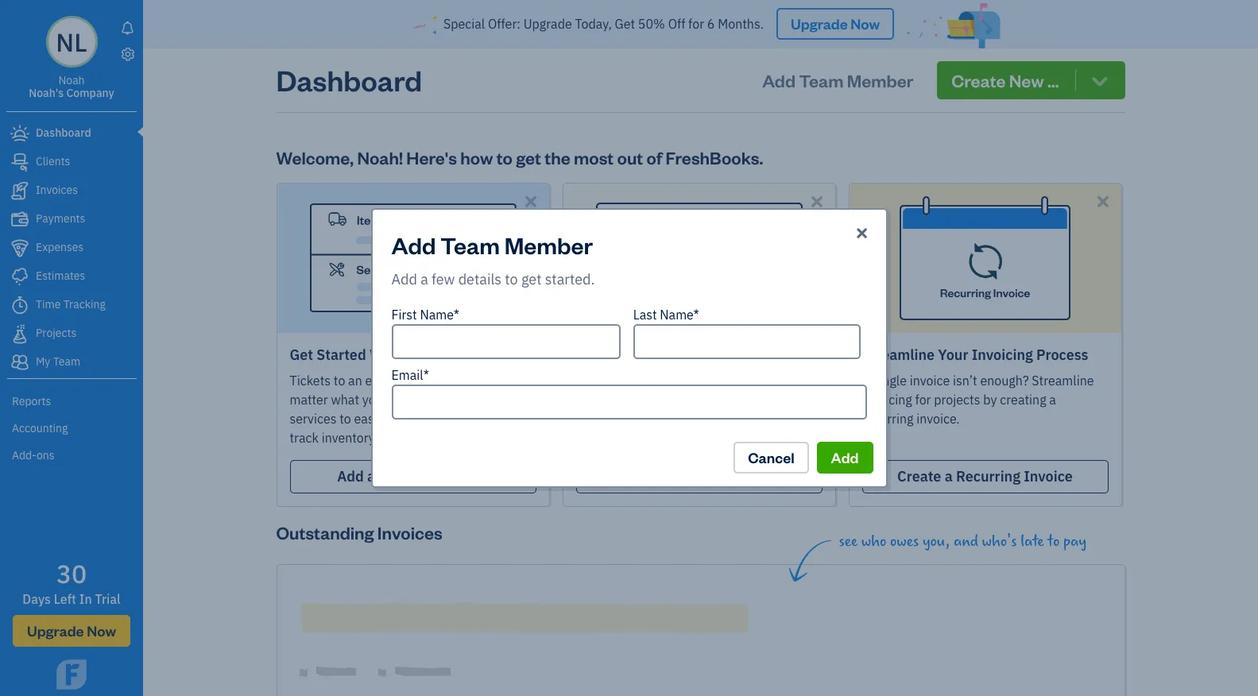 Task type: vqa. For each thing, say whether or not it's contained in the screenshot.
- for Apr - Jun
no



Task type: locate. For each thing, give the bounding box(es) containing it.
0 horizontal spatial dismiss image
[[808, 192, 827, 210]]

0 vertical spatial client
[[724, 346, 763, 364]]

or
[[500, 392, 512, 408], [512, 411, 524, 427], [423, 467, 436, 486]]

0 horizontal spatial name*
[[420, 307, 460, 323]]

0 horizontal spatial now
[[87, 622, 116, 640]]

now up add team member button
[[851, 15, 880, 33]]

you
[[362, 392, 383, 408]]

track
[[608, 373, 637, 389], [290, 430, 319, 446]]

get up tickets
[[290, 346, 313, 364]]

0 vertical spatial now
[[851, 15, 880, 33]]

1 vertical spatial track
[[290, 430, 319, 446]]

0 horizontal spatial add team member
[[392, 230, 593, 260]]

get for started.
[[522, 270, 542, 289]]

of
[[647, 146, 663, 168], [640, 373, 651, 389], [605, 411, 616, 427]]

invoice
[[910, 373, 950, 389], [469, 411, 509, 427]]

2 horizontal spatial an
[[452, 411, 466, 427]]

1 vertical spatial add team member
[[392, 230, 593, 260]]

get inside add team member dialog
[[522, 270, 542, 289]]

name* right last
[[660, 307, 700, 323]]

1 horizontal spatial name*
[[660, 307, 700, 323]]

client
[[704, 392, 736, 408]]

1 horizontal spatial now
[[851, 15, 880, 33]]

upgrade now for "upgrade now" button
[[27, 622, 116, 640]]

1 horizontal spatial get
[[615, 16, 635, 32]]

add team member down upgrade now link
[[763, 69, 914, 91]]

payment
[[728, 373, 778, 389]]

1 horizontal spatial dismiss image
[[1095, 192, 1113, 210]]

name* right first
[[420, 307, 460, 323]]

add team member
[[763, 69, 914, 91], [392, 230, 593, 260]]

0 vertical spatial an
[[348, 373, 362, 389]]

upgrade now up add team member button
[[791, 15, 880, 33]]

1 vertical spatial for
[[781, 373, 797, 389]]

0 vertical spatial get
[[615, 16, 635, 32]]

upgrade now inside button
[[27, 622, 116, 640]]

1 horizontal spatial add team member
[[763, 69, 914, 91]]

member
[[847, 69, 914, 91], [505, 230, 593, 260]]

2 your from the left
[[939, 346, 969, 364]]

1 vertical spatial team
[[441, 230, 500, 260]]

to left pay
[[1048, 533, 1060, 551]]

1 your from the left
[[631, 346, 662, 364]]

member down upgrade now link
[[847, 69, 914, 91]]

name* for first name*
[[420, 307, 460, 323]]

to up 'what'
[[334, 373, 345, 389]]

upgrade for "upgrade now" button
[[27, 622, 84, 640]]

dashboard
[[276, 61, 422, 98]]

client up payment
[[724, 346, 763, 364]]

1 vertical spatial get
[[290, 346, 313, 364]]

invoicing
[[972, 346, 1034, 364]]

your down last
[[631, 346, 662, 364]]

now down trial
[[87, 622, 116, 640]]

0 horizontal spatial team
[[441, 230, 500, 260]]

2 horizontal spatial for
[[916, 392, 932, 408]]

2 name* from the left
[[660, 307, 700, 323]]

member up started.
[[505, 230, 593, 260]]

create a recurring invoice link
[[862, 460, 1109, 494]]

0 horizontal spatial your
[[631, 346, 662, 364]]

pay
[[1064, 533, 1087, 551]]

and up client
[[704, 373, 725, 389]]

0 vertical spatial member
[[847, 69, 914, 91]]

easily
[[354, 411, 387, 427]]

1 vertical spatial streamline
[[1032, 373, 1095, 389]]

team down upgrade now link
[[799, 69, 844, 91]]

matter
[[290, 392, 328, 408]]

for
[[689, 16, 705, 32], [781, 373, 797, 389], [916, 392, 932, 408]]

now inside button
[[87, 622, 116, 640]]

upgrade inside button
[[27, 622, 84, 640]]

member inside button
[[847, 69, 914, 91]]

team inside button
[[799, 69, 844, 91]]

to right details
[[505, 270, 518, 289]]

email*
[[392, 367, 429, 383]]

1 vertical spatial member
[[505, 230, 593, 260]]

track inside keep track of invoices and payment for clients, and download client reports with a click of a button.
[[608, 373, 637, 389]]

2 vertical spatial an
[[367, 467, 384, 486]]

a left button. at bottom
[[619, 411, 626, 427]]

a right creating
[[1050, 392, 1057, 408]]

add
[[413, 392, 434, 408]]

streamline down process
[[1032, 373, 1095, 389]]

get left the 50%
[[615, 16, 635, 32]]

first
[[392, 307, 417, 323]]

invoice down items
[[469, 411, 509, 427]]

0 vertical spatial track
[[608, 373, 637, 389]]

your
[[437, 392, 463, 408]]

and for see who owes you, and who's late to pay
[[954, 533, 979, 551]]

1 horizontal spatial member
[[847, 69, 914, 91]]

upgrade now
[[791, 15, 880, 33], [27, 622, 116, 640]]

upgrade right offer: in the top left of the page
[[524, 16, 572, 32]]

1 horizontal spatial your
[[939, 346, 969, 364]]

main element
[[0, 0, 183, 697]]

a left few
[[421, 270, 428, 289]]

upgrade down left
[[27, 622, 84, 640]]

of left invoices
[[640, 373, 651, 389]]

add team member inside button
[[763, 69, 914, 91]]

for inside a single invoice isn't enough? streamline invoicing for projects by creating a recurring invoice.
[[916, 392, 932, 408]]

an up 'what'
[[348, 373, 362, 389]]

0 vertical spatial for
[[689, 16, 705, 32]]

1 vertical spatial an
[[452, 411, 466, 427]]

welcome, noah! here's how to get the most out of freshbooks.
[[276, 146, 764, 168]]

recurring
[[957, 467, 1021, 486]]

0 vertical spatial invoice
[[910, 373, 950, 389]]

1 dismiss image from the left
[[808, 192, 827, 210]]

get left the
[[516, 146, 541, 168]]

2 dismiss image from the left
[[1095, 192, 1113, 210]]

0 horizontal spatial an
[[348, 373, 362, 389]]

to
[[497, 146, 513, 168], [505, 270, 518, 289], [334, 373, 345, 389], [340, 411, 351, 427], [1048, 533, 1060, 551]]

0 horizontal spatial track
[[290, 430, 319, 446]]

0 vertical spatial team
[[799, 69, 844, 91]]

1 horizontal spatial invoice
[[910, 373, 950, 389]]

1 horizontal spatial track
[[608, 373, 637, 389]]

track right "keep" at the bottom left of page
[[608, 373, 637, 389]]

0 horizontal spatial streamline
[[862, 346, 935, 364]]

button.
[[629, 411, 670, 427]]

keep track of invoices and payment for clients, and download client reports with a click of a button.
[[576, 373, 818, 427]]

0 horizontal spatial member
[[505, 230, 593, 260]]

an left item in the left of the page
[[367, 467, 384, 486]]

1 horizontal spatial upgrade now
[[791, 15, 880, 33]]

1 horizontal spatial streamline
[[1032, 373, 1095, 389]]

an right on at the bottom of page
[[452, 411, 466, 427]]

Last Name* text field
[[633, 324, 861, 359]]

your up isn't
[[939, 346, 969, 364]]

late
[[1021, 533, 1045, 551]]

months.
[[718, 16, 764, 32]]

owes
[[891, 533, 919, 551]]

a single invoice isn't enough? streamline invoicing for projects by creating a recurring invoice.
[[862, 373, 1095, 427]]

0 vertical spatial streamline
[[862, 346, 935, 364]]

1 horizontal spatial for
[[781, 373, 797, 389]]

1 vertical spatial invoice
[[469, 411, 509, 427]]

add
[[763, 69, 796, 91], [392, 230, 436, 260], [392, 270, 417, 289], [831, 448, 859, 467], [337, 467, 364, 486], [659, 467, 686, 486]]

0 horizontal spatial for
[[689, 16, 705, 32]]

and right you,
[[954, 533, 979, 551]]

details
[[459, 270, 502, 289]]

0 vertical spatial get
[[516, 146, 541, 168]]

special
[[444, 16, 485, 32]]

create
[[898, 467, 942, 486]]

first name*
[[392, 307, 460, 323]]

invoice.
[[917, 411, 960, 427]]

1 vertical spatial now
[[87, 622, 116, 640]]

include
[[390, 411, 432, 427]]

2 horizontal spatial upgrade
[[791, 15, 848, 33]]

streamline up single
[[862, 346, 935, 364]]

the
[[545, 146, 571, 168]]

of right out
[[647, 146, 663, 168]]

enough?
[[981, 373, 1029, 389]]

get left started.
[[522, 270, 542, 289]]

a
[[862, 373, 871, 389]]

tickets
[[290, 373, 331, 389]]

invoice
[[1024, 467, 1073, 486]]

add a client
[[659, 467, 740, 486]]

for left 6 on the right top of page
[[689, 16, 705, 32]]

items
[[404, 346, 444, 364]]

started
[[317, 346, 366, 364]]

for up invoice.
[[916, 392, 932, 408]]

0 horizontal spatial upgrade
[[27, 622, 84, 640]]

add a client link
[[576, 460, 823, 494]]

your
[[631, 346, 662, 364], [939, 346, 969, 364]]

services
[[290, 411, 337, 427]]

out
[[618, 146, 643, 168]]

last name*
[[633, 307, 700, 323]]

streamline
[[862, 346, 935, 364], [1032, 373, 1095, 389]]

team up details
[[441, 230, 500, 260]]

here's
[[407, 146, 457, 168]]

client down client
[[701, 467, 740, 486]]

2 vertical spatial or
[[423, 467, 436, 486]]

to right the how
[[497, 146, 513, 168]]

a right with
[[811, 392, 818, 408]]

for for create a recurring invoice
[[916, 392, 932, 408]]

upgrade now down left
[[27, 622, 116, 640]]

manage
[[576, 346, 628, 364]]

0 vertical spatial or
[[500, 392, 512, 408]]

upgrade up add team member button
[[791, 15, 848, 33]]

last
[[633, 307, 657, 323]]

track down the services
[[290, 430, 319, 446]]

0 vertical spatial add team member
[[763, 69, 914, 91]]

add team member up add a few details to get started.
[[392, 230, 593, 260]]

1 vertical spatial get
[[522, 270, 542, 289]]

to down 'what'
[[340, 411, 351, 427]]

0 horizontal spatial get
[[290, 346, 313, 364]]

growing
[[665, 346, 721, 364]]

Email* email field
[[392, 385, 867, 420]]

started.
[[545, 270, 595, 289]]

invoice up "projects"
[[910, 373, 950, 389]]

track inside tickets to an event? printed t-shirts? no matter what you sell, add your items or services to easily include on an invoice or track inventory.
[[290, 430, 319, 446]]

2 vertical spatial of
[[605, 411, 616, 427]]

add right cancel
[[831, 448, 859, 467]]

0 vertical spatial upgrade now
[[791, 15, 880, 33]]

1 vertical spatial upgrade now
[[27, 622, 116, 640]]

and up t-
[[447, 346, 472, 364]]

for up with
[[781, 373, 797, 389]]

dismiss image
[[808, 192, 827, 210], [1095, 192, 1113, 210]]

1 horizontal spatial team
[[799, 69, 844, 91]]

get started with items and services
[[290, 346, 532, 364]]

First Name* text field
[[392, 324, 621, 359]]

cancel button
[[734, 442, 809, 474]]

for inside keep track of invoices and payment for clients, and download client reports with a click of a button.
[[781, 373, 797, 389]]

and for keep track of invoices and payment for clients, and download client reports with a click of a button.
[[704, 373, 725, 389]]

dismiss image
[[522, 192, 540, 210]]

dismiss image for manage your growing client list
[[808, 192, 827, 210]]

upgrade
[[791, 15, 848, 33], [524, 16, 572, 32], [27, 622, 84, 640]]

0 horizontal spatial invoice
[[469, 411, 509, 427]]

add team member inside dialog
[[392, 230, 593, 260]]

a inside a single invoice isn't enough? streamline invoicing for projects by creating a recurring invoice.
[[1050, 392, 1057, 408]]

1 name* from the left
[[420, 307, 460, 323]]

add team member button
[[748, 61, 928, 99]]

accounting image
[[12, 421, 134, 434]]

of right click
[[605, 411, 616, 427]]

0 horizontal spatial upgrade now
[[27, 622, 116, 640]]

2 vertical spatial for
[[916, 392, 932, 408]]



Task type: describe. For each thing, give the bounding box(es) containing it.
a inside dialog
[[421, 270, 428, 289]]

create a recurring invoice
[[898, 467, 1073, 486]]

shirts?
[[460, 373, 498, 389]]

today,
[[575, 16, 612, 32]]

get for the
[[516, 146, 541, 168]]

recurring
[[862, 411, 914, 427]]

for for upgrade now
[[689, 16, 705, 32]]

outstanding
[[276, 521, 374, 544]]

streamline inside a single invoice isn't enough? streamline invoicing for projects by creating a recurring invoice.
[[1032, 373, 1095, 389]]

add an item or service link
[[290, 460, 536, 494]]

isn't
[[953, 373, 978, 389]]

who's
[[983, 533, 1017, 551]]

process
[[1037, 346, 1089, 364]]

1 horizontal spatial upgrade
[[524, 16, 572, 32]]

add down button. at bottom
[[659, 467, 686, 486]]

cancel
[[748, 448, 795, 467]]

add team member dialog
[[0, 189, 1259, 507]]

special offer: upgrade today, get 50% off for 6 months.
[[444, 16, 764, 32]]

with
[[783, 392, 808, 408]]

what
[[331, 392, 359, 408]]

single
[[874, 373, 907, 389]]

a right create
[[945, 467, 953, 486]]

add down months.
[[763, 69, 796, 91]]

streamline your invoicing process
[[862, 346, 1089, 364]]

off
[[668, 16, 686, 32]]

invoicing
[[862, 392, 913, 408]]

days
[[23, 592, 51, 608]]

add a few details to get started.
[[392, 270, 595, 289]]

0 vertical spatial of
[[647, 146, 663, 168]]

reports image
[[12, 394, 134, 407]]

upgrade for upgrade now link
[[791, 15, 848, 33]]

you,
[[923, 533, 950, 551]]

few
[[432, 270, 455, 289]]

and for get started with items and services
[[447, 346, 472, 364]]

add an item or service
[[337, 467, 489, 486]]

1 vertical spatial client
[[701, 467, 740, 486]]

tickets to an event? printed t-shirts? no matter what you sell, add your items or services to easily include on an invoice or track inventory.
[[290, 373, 524, 446]]

download
[[645, 392, 701, 408]]

outstanding invoices
[[276, 521, 443, 544]]

dismiss image for streamline your invoicing process
[[1095, 192, 1113, 210]]

1 vertical spatial of
[[640, 373, 651, 389]]

1 horizontal spatial an
[[367, 467, 384, 486]]

noah!
[[357, 146, 403, 168]]

and up button. at bottom
[[620, 392, 642, 408]]

your for manage
[[631, 346, 662, 364]]

now for "upgrade now" button
[[87, 622, 116, 640]]

1 vertical spatial or
[[512, 411, 524, 427]]

50%
[[638, 16, 665, 32]]

keep
[[576, 373, 605, 389]]

most
[[574, 146, 614, 168]]

on
[[435, 411, 449, 427]]

no
[[501, 373, 517, 389]]

30
[[56, 557, 87, 591]]

who
[[862, 533, 887, 551]]

event?
[[365, 373, 403, 389]]

add up first
[[392, 270, 417, 289]]

how
[[461, 146, 493, 168]]

name* for last name*
[[660, 307, 700, 323]]

to inside add team member dialog
[[505, 270, 518, 289]]

invoices
[[654, 373, 701, 389]]

invoice inside a single invoice isn't enough? streamline invoicing for projects by creating a recurring invoice.
[[910, 373, 950, 389]]

click
[[576, 411, 602, 427]]

printed
[[406, 373, 448, 389]]

team inside dialog
[[441, 230, 500, 260]]

with
[[370, 346, 401, 364]]

manage your growing client list
[[576, 346, 790, 364]]

item
[[387, 467, 419, 486]]

member inside dialog
[[505, 230, 593, 260]]

by
[[984, 392, 998, 408]]

add button
[[817, 442, 874, 474]]

add ons image
[[12, 448, 134, 461]]

sell,
[[386, 392, 410, 408]]

clients,
[[576, 392, 617, 408]]

your for streamline
[[939, 346, 969, 364]]

invoice inside tickets to an event? printed t-shirts? no matter what you sell, add your items or services to easily include on an invoice or track inventory.
[[469, 411, 509, 427]]

t-
[[451, 373, 460, 389]]

offer:
[[488, 16, 521, 32]]

upgrade now for upgrade now link
[[791, 15, 880, 33]]

see who owes you, and who's late to pay
[[839, 533, 1087, 551]]

close image
[[854, 224, 871, 243]]

left
[[54, 592, 76, 608]]

list
[[766, 346, 790, 364]]

now for upgrade now link
[[851, 15, 880, 33]]

trial
[[95, 592, 121, 608]]

add down inventory.
[[337, 467, 364, 486]]

add up few
[[392, 230, 436, 260]]

in
[[79, 592, 92, 608]]

projects
[[935, 392, 981, 408]]

freshbooks.
[[666, 146, 764, 168]]

inventory.
[[322, 430, 378, 446]]

see
[[839, 533, 858, 551]]

30 days left in trial
[[23, 557, 121, 608]]

service
[[440, 467, 489, 486]]

a down keep track of invoices and payment for clients, and download client reports with a click of a button. in the bottom of the page
[[689, 467, 697, 486]]

upgrade now link
[[777, 8, 895, 40]]

reports
[[739, 392, 780, 408]]

welcome,
[[276, 146, 354, 168]]

upgrade now button
[[13, 615, 130, 647]]



